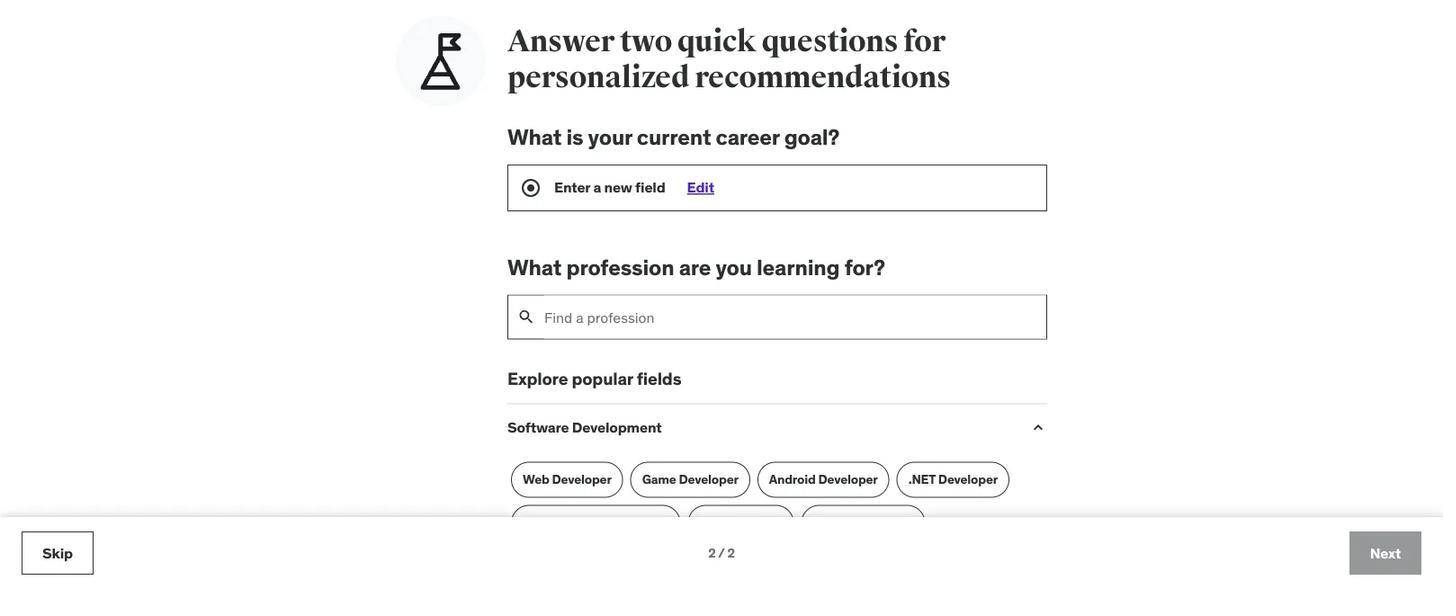 Task type: locate. For each thing, give the bounding box(es) containing it.
you
[[716, 254, 752, 281]]

fields
[[637, 368, 682, 390]]

what is your current career goal?
[[508, 124, 840, 151]]

what profession are you learning for?
[[508, 254, 885, 281]]

are
[[679, 254, 711, 281]]

0 horizontal spatial engineer
[[730, 515, 782, 531]]

.net developer
[[909, 472, 998, 488]]

full
[[701, 558, 722, 575]]

web right stack
[[761, 558, 788, 575]]

developer for .net developer
[[939, 472, 998, 488]]

2 engineer from the left
[[862, 515, 914, 531]]

engineer for devops engineer
[[862, 515, 914, 531]]

android
[[769, 472, 816, 488]]

back end web developer
[[523, 515, 669, 531]]

2
[[708, 545, 716, 561], [728, 545, 735, 561]]

2 left / on the bottom of the page
[[708, 545, 716, 561]]

questions
[[762, 23, 898, 60]]

what up submit search icon
[[508, 254, 562, 281]]

developer up data
[[679, 472, 739, 488]]

answer two quick questions for personalized recommendations
[[508, 23, 951, 96]]

2 horizontal spatial web
[[761, 558, 788, 575]]

engineer right devops
[[862, 515, 914, 531]]

back end web developer button
[[511, 506, 681, 542]]

new
[[604, 178, 632, 197]]

devops engineer button
[[801, 506, 926, 542]]

for
[[904, 23, 946, 60]]

1 horizontal spatial 2
[[728, 545, 735, 561]]

android developer
[[769, 472, 878, 488]]

data engineer
[[700, 515, 782, 531]]

2 what from the top
[[508, 254, 562, 281]]

engineer right data
[[730, 515, 782, 531]]

software
[[508, 418, 569, 437]]

2 vertical spatial web
[[761, 558, 788, 575]]

1 horizontal spatial engineer
[[862, 515, 914, 531]]

devops
[[813, 515, 859, 531]]

web for full stack web developer
[[761, 558, 788, 575]]

web developer
[[523, 472, 612, 488]]

game developer button
[[631, 462, 750, 498]]

developer for web developer
[[552, 472, 612, 488]]

web right end
[[580, 515, 607, 531]]

popular
[[572, 368, 633, 390]]

skip link
[[22, 532, 94, 575]]

your
[[588, 124, 632, 151]]

data
[[700, 515, 727, 531]]

skip
[[42, 544, 73, 562]]

recommendations
[[695, 59, 951, 96]]

1 what from the top
[[508, 124, 562, 151]]

game developer
[[642, 472, 739, 488]]

enter
[[554, 178, 590, 197]]

.net developer button
[[897, 462, 1010, 498]]

engineer inside button
[[862, 515, 914, 531]]

explore
[[508, 368, 568, 390]]

1 horizontal spatial web
[[580, 515, 607, 531]]

developer for android developer
[[818, 472, 878, 488]]

1 engineer from the left
[[730, 515, 782, 531]]

stack
[[725, 558, 759, 575]]

what left the is
[[508, 124, 562, 151]]

a
[[593, 178, 601, 197]]

software development
[[508, 418, 662, 437]]

2 right / on the bottom of the page
[[728, 545, 735, 561]]

0 vertical spatial what
[[508, 124, 562, 151]]

1 vertical spatial what
[[508, 254, 562, 281]]

0 vertical spatial web
[[523, 472, 550, 488]]

what
[[508, 124, 562, 151], [508, 254, 562, 281]]

game
[[642, 472, 676, 488]]

.net
[[909, 472, 936, 488]]

0 horizontal spatial web
[[523, 472, 550, 488]]

developer
[[552, 472, 612, 488], [679, 472, 739, 488], [818, 472, 878, 488], [939, 472, 998, 488], [609, 515, 669, 531], [790, 558, 850, 575]]

data engineer button
[[688, 506, 794, 542]]

developer for game developer
[[679, 472, 739, 488]]

web for back end web developer
[[580, 515, 607, 531]]

1 2 from the left
[[708, 545, 716, 561]]

1 vertical spatial web
[[580, 515, 607, 531]]

goal?
[[784, 124, 840, 151]]

0 horizontal spatial 2
[[708, 545, 716, 561]]

next button
[[1350, 532, 1422, 575]]

edit
[[687, 178, 715, 197]]

developer right .net
[[939, 472, 998, 488]]

web up back
[[523, 472, 550, 488]]

engineer
[[730, 515, 782, 531], [862, 515, 914, 531]]

2 2 from the left
[[728, 545, 735, 561]]

developer up devops
[[818, 472, 878, 488]]

enter a new field
[[554, 178, 666, 197]]

engineer inside button
[[730, 515, 782, 531]]

back
[[523, 515, 552, 531]]

profession
[[566, 254, 675, 281]]

web
[[523, 472, 550, 488], [580, 515, 607, 531], [761, 558, 788, 575]]

submit search image
[[517, 309, 535, 327]]

developer up 'back end web developer'
[[552, 472, 612, 488]]

/
[[718, 545, 725, 561]]



Task type: describe. For each thing, give the bounding box(es) containing it.
is
[[566, 124, 584, 151]]

edit button
[[687, 178, 715, 197]]

for?
[[845, 254, 885, 281]]

engineer for data engineer
[[730, 515, 782, 531]]

two
[[620, 23, 672, 60]]

what for what is your current career goal?
[[508, 124, 562, 151]]

full stack web developer
[[701, 558, 850, 575]]

explore popular fields
[[508, 368, 682, 390]]

software development button
[[508, 418, 1015, 437]]

quick
[[677, 23, 756, 60]]

developer down game
[[609, 515, 669, 531]]

personalized
[[508, 59, 690, 96]]

developer down devops
[[790, 558, 850, 575]]

development
[[572, 418, 662, 437]]

end
[[555, 515, 578, 531]]

Find a profession text field
[[544, 296, 1047, 339]]

career
[[716, 124, 780, 151]]

current
[[637, 124, 711, 151]]

full stack web developer button
[[690, 549, 862, 585]]

field
[[635, 178, 666, 197]]

android developer button
[[758, 462, 890, 498]]

2 / 2
[[708, 545, 735, 561]]

small image
[[1030, 419, 1048, 437]]

what for what profession are you learning for?
[[508, 254, 562, 281]]

devops engineer
[[813, 515, 914, 531]]

learning
[[757, 254, 840, 281]]

web developer button
[[511, 462, 623, 498]]

answer
[[508, 23, 615, 60]]

next
[[1370, 544, 1401, 562]]



Task type: vqa. For each thing, say whether or not it's contained in the screenshot.
Jason Allen Ph.D / Ableton Certified Trainer
no



